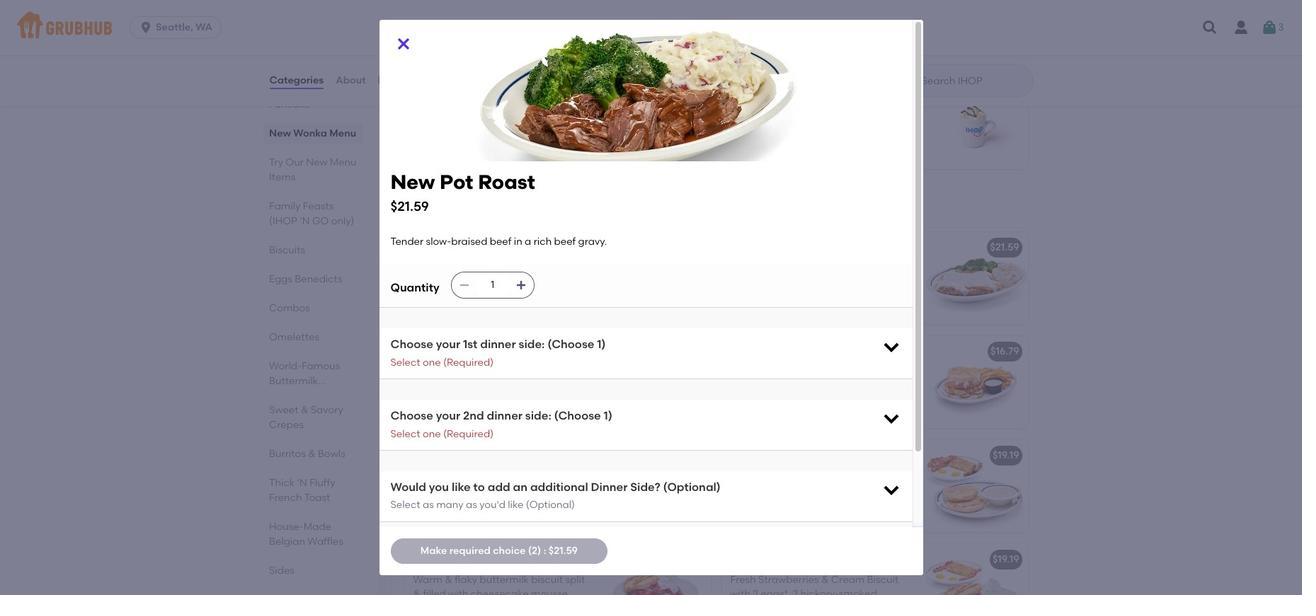 Task type: locate. For each thing, give the bounding box(es) containing it.
chocolate right search icon
[[931, 87, 982, 99]]

sauce.
[[770, 31, 801, 43]]

0 vertical spatial (required)
[[443, 357, 494, 369]]

1 vertical spatial dinner
[[487, 409, 523, 423]]

strawberries up warm & flaky buttermilk biscuit split & filled with cheesecake mousse
[[466, 554, 528, 566]]

iced
[[482, 262, 503, 274]]

0 horizontal spatial brew
[[530, 262, 554, 274]]

2 topping, from the left
[[775, 135, 815, 147]]

1 vertical spatial choose
[[391, 409, 433, 423]]

may inside warm & flaky buttermilk biscuit served with hearty gravy, 2 eggs*, 2 pork sausage links, 2 hickory- smoked bacon strips & hash browns. *gravy may contain pork.
[[766, 527, 787, 540]]

select inside the choose your 1st dinner side: (choose 1) select one (required)
[[391, 357, 420, 369]]

one for 1st
[[423, 357, 441, 369]]

whipped for scrumdiddlyumptious jr. strawberry hot chocolate
[[731, 135, 772, 147]]

select
[[391, 357, 420, 369], [391, 428, 420, 440], [391, 500, 420, 512]]

fresh strawberries & cream biscuit with 2 eggs*, 2 hickory-smoke
[[731, 574, 902, 596]]

omelettes
[[269, 331, 319, 343]]

1 horizontal spatial items
[[541, 199, 582, 217]]

1 (required) from the top
[[443, 357, 494, 369]]

'n inside the family feasts (ihop 'n go only)
[[299, 215, 310, 227]]

drizzle for strawberry
[[509, 135, 539, 147]]

beef left steak at the top right
[[823, 262, 844, 274]]

dinner inside choose your 2nd dinner side: (choose 1) select one (required)
[[487, 409, 523, 423]]

0 vertical spatial select
[[391, 357, 420, 369]]

biscuit down browns.
[[894, 554, 926, 566]]

1 vertical spatial hearty
[[787, 484, 819, 496]]

1 vertical spatial french
[[269, 492, 302, 504]]

our up vanilla in the left of the page
[[428, 199, 456, 217]]

warm inside warm & flaky buttermilk biscuit served with hearty gravy, 2 eggs*, 2 pork sausage links, 2 hickory- smoked bacon strips & hash browns. *gravy may contain pork.
[[731, 470, 760, 482]]

3 button
[[1261, 15, 1284, 40]]

0 horizontal spatial combo
[[884, 450, 920, 462]]

1 vertical spatial flaky
[[455, 574, 477, 586]]

your inside the choose your 1st dinner side: (choose 1) select one (required)
[[436, 338, 460, 351]]

buttermilk inside warm & flaky buttermilk biscuit served with hearty gravy, 2 eggs*, 2 pork sausage links, 2 hickory- smoked bacon strips & hash browns. *gravy may contain pork.
[[797, 470, 846, 482]]

svg image
[[139, 21, 153, 35], [395, 35, 412, 52], [515, 280, 527, 291], [881, 337, 901, 357], [881, 409, 901, 428]]

0 vertical spatial bacon
[[497, 17, 528, 29]]

try up 100%
[[402, 199, 425, 217]]

sauce for strawberry
[[464, 150, 493, 162]]

0 horizontal spatial sugar.
[[413, 164, 443, 176]]

items
[[269, 171, 295, 183], [541, 199, 582, 217]]

items up 'foam'
[[541, 199, 582, 217]]

biscuit down new fresh strawberries & cream biscuit combo
[[867, 574, 899, 586]]

warm up served
[[731, 470, 760, 482]]

with inside warm & flaky buttermilk biscuit served with hearty gravy, 2 eggs*, 2 pork sausage links, 2 hickory- smoked bacon strips & hash browns. *gravy may contain pork.
[[765, 484, 785, 496]]

select inside choose your 2nd dinner side: (choose 1) select one (required)
[[391, 428, 420, 440]]

tender up 100%
[[391, 236, 424, 248]]

scrumdiddlyumptious down sauce.
[[731, 87, 838, 99]]

1 vertical spatial items
[[541, 199, 582, 217]]

jr.
[[840, 87, 852, 99]]

choose left the 2nd
[[391, 409, 433, 423]]

glitter down scrumdiddlyumptious jr. strawberry hot chocolate
[[858, 150, 887, 162]]

sweet
[[269, 404, 298, 416]]

(choose inside choose your 2nd dinner side: (choose 1) select one (required)
[[554, 409, 601, 423]]

0 horizontal spatial as
[[423, 500, 434, 512]]

1 horizontal spatial flavored
[[801, 107, 841, 119]]

& down new fresh strawberries & cream biscuit combo
[[822, 574, 829, 586]]

0 vertical spatial items
[[269, 171, 295, 183]]

french inside thick 'n fluffy french toast
[[269, 492, 302, 504]]

french down thick
[[269, 492, 302, 504]]

and
[[554, 17, 573, 29], [835, 17, 854, 29], [496, 150, 515, 162], [813, 150, 832, 162]]

2 vertical spatial gravy.
[[437, 380, 466, 392]]

items inside try our new menu items
[[269, 171, 295, 183]]

your for 1st
[[436, 338, 460, 351]]

& inside 100% arabica iced cold brew sweetened with vanilla & topped with a vanilla creamy cold foam.
[[524, 276, 532, 288]]

1 gold from the left
[[517, 150, 539, 162]]

1 vertical spatial in
[[785, 276, 794, 288]]

side: inside choose your 2nd dinner side: (choose 1) select one (required)
[[525, 409, 552, 423]]

menu up new vanilla creamy cold foam cold brew
[[497, 199, 537, 217]]

*gravy down smoked
[[731, 527, 764, 540]]

side: up sandwich
[[525, 409, 552, 423]]

as down the you
[[423, 500, 434, 512]]

0 horizontal spatial flavored
[[484, 107, 524, 119]]

slow- up 100%
[[426, 236, 451, 248]]

perfectly
[[461, 3, 504, 15]]

world-famous buttermilk pancakes sweet & savory crepes
[[269, 360, 343, 431]]

pork.
[[793, 291, 817, 303], [829, 527, 853, 540]]

0 horizontal spatial syrup,
[[467, 121, 496, 133]]

strawberries for new fresh strawberries & cream biscuit
[[466, 554, 528, 566]]

0 vertical spatial $19.19
[[993, 450, 1020, 462]]

(required) for 1st
[[443, 357, 494, 369]]

2 scrumdiddlyumptious from the left
[[731, 87, 838, 99]]

sausage inside warm & flaky buttermilk biscuit served with hearty gravy, 2 eggs*, 2 pork sausage links, 2 hickory- smoked bacon strips & hash browns. *gravy may contain pork.
[[755, 499, 795, 511]]

1 vertical spatial try our new menu items
[[402, 199, 582, 217]]

side: inside the choose your 1st dinner side: (choose 1) select one (required)
[[519, 338, 545, 351]]

whipped for scrumdiddlyumptious strawberry hot chocolate
[[413, 135, 455, 147]]

2 one from the top
[[423, 428, 441, 440]]

0 vertical spatial your
[[436, 338, 460, 351]]

steak
[[847, 262, 873, 274]]

select for choose your 2nd dinner side: (choose 1)
[[391, 428, 420, 440]]

2 horizontal spatial gravy.
[[829, 276, 858, 288]]

sliced french toast with a side of strawberries, banana and chocolate dipping sauce.
[[731, 3, 906, 43]]

famous
[[301, 360, 340, 373]]

rich
[[534, 236, 552, 248], [556, 366, 575, 378]]

2 sugar. from the left
[[731, 164, 760, 176]]

1 vertical spatial roast
[[456, 346, 484, 358]]

purple
[[506, 3, 537, 15]]

may down smothered
[[731, 291, 752, 303]]

like left 'to'
[[452, 481, 471, 494]]

vanilla up the creamy
[[491, 276, 522, 288]]

strawberries,
[[731, 17, 792, 29]]

links,
[[798, 499, 821, 511]]

svg image
[[1202, 19, 1219, 36], [1261, 19, 1278, 36], [459, 280, 470, 291], [881, 480, 901, 500]]

biscuit left split
[[531, 574, 563, 586]]

1 one from the top
[[423, 357, 441, 369]]

(choose inside the choose your 1st dinner side: (choose 1) select one (required)
[[548, 338, 595, 351]]

& up served
[[762, 470, 770, 482]]

with inside fresh strawberries & cream biscuit with 2 eggs*, 2 hickory-smoke
[[731, 588, 751, 596]]

pot
[[440, 170, 473, 194], [438, 346, 454, 358]]

1 vertical spatial 1)
[[604, 409, 613, 423]]

1 horizontal spatial hot chocolate flavored with strawberry syrup, topped with whipped topping, a drizzle of chocolate sauce and gold glitter sugar.
[[731, 107, 887, 176]]

scrumdiddlyumptious for scrumdiddlyumptious jr. strawberry hot chocolate
[[731, 87, 838, 99]]

1 select from the top
[[391, 357, 420, 369]]

cold inside 100% arabica iced cold brew sweetened with vanilla & topped with a vanilla creamy cold foam.
[[505, 262, 528, 274]]

0 vertical spatial like
[[452, 481, 471, 494]]

hearty inside warm & flaky buttermilk biscuit served with hearty gravy, 2 eggs*, 2 pork sausage links, 2 hickory- smoked bacon strips & hash browns. *gravy may contain pork.
[[787, 484, 819, 496]]

2 vertical spatial $21.59
[[549, 545, 578, 557]]

0 vertical spatial brew
[[596, 242, 620, 254]]

1 topping, from the left
[[458, 135, 498, 147]]

(optional) down $14.39
[[663, 481, 721, 494]]

a
[[847, 3, 854, 15], [500, 135, 507, 147], [818, 135, 824, 147], [525, 236, 531, 248], [436, 291, 442, 303], [548, 366, 554, 378]]

filled
[[423, 588, 446, 596]]

hickory- down new fresh strawberries & cream biscuit combo
[[801, 588, 839, 596]]

flavored down the jr.
[[801, 107, 841, 119]]

strawberry down the 1 wonka's perfectly purple pancake, 1 scrambled egg, 1 bacon strip and 1 sausage link button
[[523, 87, 576, 99]]

2 select from the top
[[391, 428, 420, 440]]

warm up filled
[[413, 574, 443, 586]]

topped for jr.
[[815, 121, 851, 133]]

1 right pancake,
[[586, 3, 590, 15]]

biscuit inside warm & flaky buttermilk biscuit split & filled with cheesecake mousse
[[531, 574, 563, 586]]

0 vertical spatial french
[[762, 3, 795, 15]]

french up strawberries,
[[762, 3, 795, 15]]

& inside world-famous buttermilk pancakes sweet & savory crepes
[[301, 404, 308, 416]]

1 vertical spatial menu
[[330, 157, 356, 169]]

gold for jr.
[[835, 150, 856, 162]]

braised
[[451, 236, 488, 248], [474, 366, 510, 378]]

topped up foam.
[[534, 276, 570, 288]]

1 vertical spatial 'n
[[297, 477, 307, 489]]

strawberry for scrumdiddlyumptious strawberry hot chocolate
[[413, 121, 465, 133]]

gravy.
[[578, 236, 607, 248], [829, 276, 858, 288], [437, 380, 466, 392]]

pork. inside the a golden-battered beef steak smothered in hearty gravy.  *gravy may contain pork.
[[793, 291, 817, 303]]

foam.
[[541, 291, 568, 303]]

tender slow-braised beef in a rich beef gravy.
[[391, 236, 607, 248], [413, 366, 575, 392]]

2 chocolate from the left
[[931, 87, 982, 99]]

0 vertical spatial pot
[[440, 170, 473, 194]]

2 hot chocolate flavored with strawberry syrup, topped with whipped topping, a drizzle of chocolate sauce and gold glitter sugar. from the left
[[731, 107, 887, 176]]

side: down cold
[[519, 338, 545, 351]]

0 vertical spatial slow-
[[426, 236, 451, 248]]

roast down the creamy
[[456, 346, 484, 358]]

0 vertical spatial buttermilk
[[797, 470, 846, 482]]

2 strawberry from the left
[[731, 121, 782, 133]]

0 vertical spatial dinner
[[480, 338, 516, 351]]

2 syrup, from the left
[[784, 121, 813, 133]]

1 vertical spatial $19.19
[[993, 554, 1020, 566]]

2 glitter from the left
[[858, 150, 887, 162]]

1 vertical spatial one
[[423, 428, 441, 440]]

benedicts
[[294, 273, 342, 285]]

1 sugar. from the left
[[413, 164, 443, 176]]

contain inside warm & flaky buttermilk biscuit served with hearty gravy, 2 eggs*, 2 pork sausage links, 2 hickory- smoked bacon strips & hash browns. *gravy may contain pork.
[[790, 527, 827, 540]]

1 vertical spatial buttermilk
[[480, 574, 529, 586]]

additional
[[530, 481, 588, 494]]

1 vertical spatial bacon
[[771, 513, 802, 525]]

of
[[878, 3, 887, 15], [542, 135, 551, 147], [859, 135, 868, 147]]

and inside sliced french toast with a side of strawberries, banana and chocolate dipping sauce.
[[835, 17, 854, 29]]

scrumdiddlyumptious for scrumdiddlyumptious strawberry hot chocolate
[[413, 87, 520, 99]]

hearty inside the a golden-battered beef steak smothered in hearty gravy.  *gravy may contain pork.
[[796, 276, 827, 288]]

(choose for choose your 2nd dinner side: (choose 1)
[[554, 409, 601, 423]]

tender
[[391, 236, 424, 248], [413, 366, 446, 378]]

topped down scrumdiddlyumptious strawberry hot chocolate
[[498, 121, 533, 133]]

2 $19.19 from the top
[[993, 554, 1020, 566]]

roast inside new pot roast $21.59
[[478, 170, 535, 194]]

pot for new pot roast $21.59
[[440, 170, 473, 194]]

strawberries down new fresh strawberries & cream biscuit combo
[[759, 574, 819, 586]]

cream for new fresh strawberries & cream biscuit combo
[[858, 554, 891, 566]]

tender down new pot roast
[[413, 366, 446, 378]]

pork. down battered
[[793, 291, 817, 303]]

3 select from the top
[[391, 500, 420, 512]]

1 horizontal spatial glitter
[[858, 150, 887, 162]]

strawberry
[[413, 121, 465, 133], [731, 121, 782, 133]]

with inside sliced french toast with a side of strawberries, banana and chocolate dipping sauce.
[[824, 3, 845, 15]]

1 horizontal spatial french
[[762, 3, 795, 15]]

contain down smothered
[[754, 291, 791, 303]]

gold
[[517, 150, 539, 162], [835, 150, 856, 162]]

scrumdiddlyumptious jr. strawberry hot chocolate
[[731, 87, 982, 99]]

drizzle down scrumdiddlyumptious strawberry hot chocolate
[[509, 135, 539, 147]]

glitter for strawberry
[[541, 150, 570, 162]]

pot inside new pot roast $21.59
[[440, 170, 473, 194]]

0 vertical spatial try
[[269, 157, 283, 169]]

$16.79 button
[[722, 337, 1028, 429]]

sausage up smoked
[[755, 499, 795, 511]]

gold for strawberry
[[517, 150, 539, 162]]

1)
[[597, 338, 606, 351], [604, 409, 613, 423]]

hot chocolate flavored with strawberry syrup, topped with whipped topping, a drizzle of chocolate sauce and gold glitter sugar. for jr.
[[731, 107, 887, 176]]

brew
[[596, 242, 620, 254], [530, 262, 554, 274]]

new buttermilk biscuit & gravy combo
[[731, 450, 920, 462]]

menu inside try our new menu items
[[330, 157, 356, 169]]

one inside choose your 2nd dinner side: (choose 1) select one (required)
[[423, 428, 441, 440]]

1 horizontal spatial warm
[[731, 470, 760, 482]]

with inside warm & flaky buttermilk biscuit split & filled with cheesecake mousse
[[448, 588, 469, 596]]

1 vertical spatial like
[[508, 500, 524, 512]]

cream up split
[[540, 554, 574, 566]]

0 vertical spatial combo
[[884, 450, 920, 462]]

one for 2nd
[[423, 428, 441, 440]]

1 strawberry from the left
[[413, 121, 465, 133]]

one inside the choose your 1st dinner side: (choose 1) select one (required)
[[423, 357, 441, 369]]

& inside fresh strawberries & cream biscuit with 2 eggs*, 2 hickory-smoke
[[822, 574, 829, 586]]

slow- down new pot roast
[[449, 366, 474, 378]]

1 vertical spatial tender
[[413, 366, 446, 378]]

1 horizontal spatial drizzle
[[826, 135, 857, 147]]

1 hot chocolate flavored with strawberry syrup, topped with whipped topping, a drizzle of chocolate sauce and gold glitter sugar. from the left
[[413, 107, 570, 176]]

flaky down required
[[455, 574, 477, 586]]

new breakfast biscuit sandwich
[[413, 450, 570, 462]]

warm inside warm & flaky buttermilk biscuit split & filled with cheesecake mousse
[[413, 574, 443, 586]]

1 drizzle from the left
[[509, 135, 539, 147]]

choose inside choose your 2nd dinner side: (choose 1) select one (required)
[[391, 409, 433, 423]]

0 horizontal spatial *gravy
[[731, 527, 764, 540]]

0 horizontal spatial biscuit
[[531, 574, 563, 586]]

& left hash
[[832, 513, 840, 525]]

1 vertical spatial our
[[428, 199, 456, 217]]

(required) inside choose your 2nd dinner side: (choose 1) select one (required)
[[443, 428, 494, 440]]

$21.59
[[391, 198, 429, 214], [990, 242, 1020, 254], [549, 545, 578, 557]]

1 whipped from the left
[[413, 135, 455, 147]]

strawberries inside fresh strawberries & cream biscuit with 2 eggs*, 2 hickory-smoke
[[759, 574, 819, 586]]

gravy. inside tender slow-braised beef in a rich beef gravy.
[[437, 380, 466, 392]]

try our new menu items
[[269, 157, 356, 183], [402, 199, 582, 217]]

0 horizontal spatial topping,
[[458, 135, 498, 147]]

buttermilk inside warm & flaky buttermilk biscuit split & filled with cheesecake mousse
[[480, 574, 529, 586]]

new for new buttermilk biscuit & gravy combo
[[731, 450, 752, 462]]

topped for strawberry
[[498, 121, 533, 133]]

0 horizontal spatial buttermilk
[[269, 375, 318, 387]]

'n
[[299, 215, 310, 227], [297, 477, 307, 489]]

your inside choose your 2nd dinner side: (choose 1) select one (required)
[[436, 409, 460, 423]]

0 vertical spatial side:
[[519, 338, 545, 351]]

with
[[824, 3, 845, 15], [526, 107, 546, 119], [843, 107, 863, 119], [536, 121, 556, 133], [853, 121, 873, 133], [468, 276, 488, 288], [413, 291, 433, 303], [765, 484, 785, 496], [448, 588, 469, 596], [731, 588, 751, 596]]

2 vertical spatial select
[[391, 500, 420, 512]]

try our new menu items down the new wonka menu
[[269, 157, 356, 183]]

1 horizontal spatial brew
[[596, 242, 620, 254]]

would
[[391, 481, 426, 494]]

1 vertical spatial (required)
[[443, 428, 494, 440]]

2 horizontal spatial in
[[785, 276, 794, 288]]

dinner for 1st
[[480, 338, 516, 351]]

&
[[524, 276, 532, 288], [301, 404, 308, 416], [308, 448, 315, 460], [843, 450, 850, 462], [762, 470, 770, 482], [832, 513, 840, 525], [530, 554, 538, 566], [848, 554, 855, 566], [445, 574, 452, 586], [822, 574, 829, 586], [413, 588, 421, 596]]

waffles
[[307, 536, 343, 548]]

roast for new pot roast
[[456, 346, 484, 358]]

1 horizontal spatial try
[[402, 199, 425, 217]]

2 your from the top
[[436, 409, 460, 423]]

1 horizontal spatial pork.
[[829, 527, 853, 540]]

dinner inside the choose your 1st dinner side: (choose 1) select one (required)
[[480, 338, 516, 351]]

biscuit inside warm & flaky buttermilk biscuit served with hearty gravy, 2 eggs*, 2 pork sausage links, 2 hickory- smoked bacon strips & hash browns. *gravy may contain pork.
[[849, 470, 880, 482]]

0 vertical spatial sausage
[[413, 31, 454, 43]]

& left gravy
[[843, 450, 850, 462]]

0 vertical spatial one
[[423, 357, 441, 369]]

scrumdiddlyumptious down link
[[413, 87, 520, 99]]

braised down 1st in the left of the page
[[474, 366, 510, 378]]

flaky inside warm & flaky buttermilk biscuit split & filled with cheesecake mousse
[[455, 574, 477, 586]]

1 horizontal spatial flaky
[[772, 470, 795, 482]]

0 horizontal spatial glitter
[[541, 150, 570, 162]]

1 wonka's perfectly purple pancake, 1 scrambled egg, 1 bacon strip and 1 sausage link button
[[405, 0, 711, 65]]

2 whipped from the left
[[731, 135, 772, 147]]

0 vertical spatial our
[[285, 157, 303, 169]]

new for new pot roast $21.59
[[391, 170, 435, 194]]

1 horizontal spatial buttermilk
[[755, 450, 805, 462]]

choice
[[493, 545, 526, 557]]

braised up arabica
[[451, 236, 488, 248]]

sausage down scrambled
[[413, 31, 454, 43]]

drizzle down the jr.
[[826, 135, 857, 147]]

sandwich
[[522, 450, 570, 462]]

our down wonka
[[285, 157, 303, 169]]

beef up choose your 2nd dinner side: (choose 1) select one (required)
[[513, 366, 534, 378]]

2 choose from the top
[[391, 409, 433, 423]]

gravy. down new pot roast
[[437, 380, 466, 392]]

hot chocolate flavored with strawberry syrup, topped with whipped topping, a drizzle of chocolate sauce and gold glitter sugar. down the jr.
[[731, 107, 887, 176]]

glitter
[[541, 150, 570, 162], [858, 150, 887, 162]]

0 vertical spatial try our new menu items
[[269, 157, 356, 183]]

cold for foam
[[514, 242, 538, 254]]

brew right 'foam'
[[596, 242, 620, 254]]

new inside new pot roast $21.59
[[391, 170, 435, 194]]

0 horizontal spatial our
[[285, 157, 303, 169]]

your left the 2nd
[[436, 409, 460, 423]]

seattle, wa
[[156, 21, 212, 33]]

of right 'side'
[[878, 3, 887, 15]]

0 horizontal spatial vanilla
[[445, 291, 476, 303]]

chocolate inside sliced french toast with a side of strawberries, banana and chocolate dipping sauce.
[[857, 17, 906, 29]]

(choose up sandwich
[[554, 409, 601, 423]]

search icon image
[[899, 72, 916, 89]]

pot left 1st in the left of the page
[[438, 346, 454, 358]]

of down scrumdiddlyumptious strawberry hot chocolate
[[542, 135, 551, 147]]

new inside try our new menu items
[[306, 157, 327, 169]]

willy's jr. french toast dippers image
[[922, 0, 1028, 65]]

bacon down links,
[[771, 513, 802, 525]]

1 horizontal spatial (optional)
[[663, 481, 721, 494]]

1 $19.19 from the top
[[993, 450, 1020, 462]]

gravy. inside the a golden-battered beef steak smothered in hearty gravy.  *gravy may contain pork.
[[829, 276, 858, 288]]

flaky inside warm & flaky buttermilk biscuit served with hearty gravy, 2 eggs*, 2 pork sausage links, 2 hickory- smoked bacon strips & hash browns. *gravy may contain pork.
[[772, 470, 795, 482]]

our
[[285, 157, 303, 169], [428, 199, 456, 217]]

syrup, for jr.
[[784, 121, 813, 133]]

of down scrumdiddlyumptious jr. strawberry hot chocolate
[[859, 135, 868, 147]]

buttermilk up 'gravy,'
[[797, 470, 846, 482]]

in inside the a golden-battered beef steak smothered in hearty gravy.  *gravy may contain pork.
[[785, 276, 794, 288]]

slow-
[[426, 236, 451, 248], [449, 366, 474, 378]]

new chicken biscuit sandwich image
[[922, 337, 1028, 429]]

try our new menu items up creamy
[[402, 199, 582, 217]]

sausage inside 1 wonka's perfectly purple pancake, 1 scrambled egg, 1 bacon strip and 1 sausage link
[[413, 31, 454, 43]]

gravy. right 'foam'
[[578, 236, 607, 248]]

2 flavored from the left
[[801, 107, 841, 119]]

try
[[269, 157, 283, 169], [402, 199, 425, 217]]

biscuits
[[269, 244, 305, 256]]

chocolate left $4.79
[[599, 87, 650, 99]]

1 horizontal spatial biscuit
[[849, 470, 880, 482]]

items up family
[[269, 171, 295, 183]]

cream down new fresh strawberries & cream biscuit combo
[[831, 574, 865, 586]]

buttermilk up served
[[755, 450, 805, 462]]

1 vertical spatial combo
[[929, 554, 965, 566]]

dinner
[[480, 338, 516, 351], [487, 409, 523, 423]]

gravy. down steak at the top right
[[829, 276, 858, 288]]

0 horizontal spatial rich
[[534, 236, 552, 248]]

1 vertical spatial contain
[[790, 527, 827, 540]]

1 syrup, from the left
[[467, 121, 496, 133]]

1 vertical spatial pork.
[[829, 527, 853, 540]]

eggs*, inside warm & flaky buttermilk biscuit served with hearty gravy, 2 eggs*, 2 pork sausage links, 2 hickory- smoked bacon strips & hash browns. *gravy may contain pork.
[[860, 484, 890, 496]]

dinner right the 2nd
[[487, 409, 523, 423]]

family
[[269, 200, 300, 212]]

choose inside the choose your 1st dinner side: (choose 1) select one (required)
[[391, 338, 433, 351]]

brew inside 100% arabica iced cold brew sweetened with vanilla & topped with a vanilla creamy cold foam.
[[530, 262, 554, 274]]

belgian
[[269, 536, 305, 548]]

(required) inside the choose your 1st dinner side: (choose 1) select one (required)
[[443, 357, 494, 369]]

new buttermilk biscuit & gravy combo image
[[922, 441, 1028, 533]]

2
[[852, 484, 858, 496], [892, 484, 898, 496], [823, 499, 829, 511], [753, 588, 759, 596], [793, 588, 798, 596]]

buttermilk for biscuit
[[797, 470, 846, 482]]

0 vertical spatial buttermilk
[[269, 375, 318, 387]]

1 vertical spatial hickory-
[[801, 588, 839, 596]]

2 strawberry from the left
[[854, 87, 908, 99]]

tender slow-braised beef in a rich beef gravy. up iced
[[391, 236, 607, 248]]

topping,
[[458, 135, 498, 147], [775, 135, 815, 147]]

0 vertical spatial 'n
[[299, 215, 310, 227]]

0 vertical spatial contain
[[754, 291, 791, 303]]

sausage
[[413, 31, 454, 43], [755, 499, 795, 511]]

0 horizontal spatial scrumdiddlyumptious
[[413, 87, 520, 99]]

in up choose your 2nd dinner side: (choose 1) select one (required)
[[537, 366, 545, 378]]

2 horizontal spatial of
[[878, 3, 887, 15]]

1 horizontal spatial sugar.
[[731, 164, 760, 176]]

2 (required) from the top
[[443, 428, 494, 440]]

gold down scrumdiddlyumptious strawberry hot chocolate
[[517, 150, 539, 162]]

'n left go
[[299, 215, 310, 227]]

buttermilk
[[269, 375, 318, 387], [755, 450, 805, 462]]

(required) down the 2nd
[[443, 428, 494, 440]]

1 horizontal spatial $21.59
[[549, 545, 578, 557]]

about button
[[335, 55, 367, 106]]

0 vertical spatial in
[[514, 236, 523, 248]]

strawberry right the jr.
[[854, 87, 908, 99]]

1
[[413, 3, 417, 15], [586, 3, 590, 15], [491, 17, 495, 29], [575, 17, 579, 29]]

1 scrumdiddlyumptious from the left
[[413, 87, 520, 99]]

eggs
[[269, 273, 292, 285]]

like
[[452, 481, 471, 494], [508, 500, 524, 512]]

1 flavored from the left
[[484, 107, 524, 119]]

1) inside the choose your 1st dinner side: (choose 1) select one (required)
[[597, 338, 606, 351]]

*gravy inside warm & flaky buttermilk biscuit served with hearty gravy, 2 eggs*, 2 pork sausage links, 2 hickory- smoked bacon strips & hash browns. *gravy may contain pork.
[[731, 527, 764, 540]]

menu right wonka
[[329, 127, 356, 140]]

1 sauce from the left
[[464, 150, 493, 162]]

1 as from the left
[[423, 500, 434, 512]]

0 vertical spatial choose
[[391, 338, 433, 351]]

2 drizzle from the left
[[826, 135, 857, 147]]

hot
[[579, 87, 596, 99], [911, 87, 928, 99], [413, 107, 431, 119], [731, 107, 748, 119]]

beef up iced
[[490, 236, 512, 248]]

(required)
[[443, 357, 494, 369], [443, 428, 494, 440]]

buttermilk up pancakes
[[269, 375, 318, 387]]

in
[[514, 236, 523, 248], [785, 276, 794, 288], [537, 366, 545, 378]]

chocolate
[[857, 17, 906, 29], [433, 107, 482, 119], [750, 107, 799, 119], [413, 150, 462, 162], [731, 150, 779, 162]]

select for choose your 1st dinner side: (choose 1)
[[391, 357, 420, 369]]

flavored down scrumdiddlyumptious strawberry hot chocolate
[[484, 107, 524, 119]]

1 horizontal spatial buttermilk
[[797, 470, 846, 482]]

may inside the a golden-battered beef steak smothered in hearty gravy.  *gravy may contain pork.
[[731, 291, 752, 303]]

cream down browns.
[[858, 554, 891, 566]]

1st
[[463, 338, 478, 351]]

buttermilk up the cheesecake
[[480, 574, 529, 586]]

*gravy down steak at the top right
[[861, 276, 894, 288]]

cold down new vanilla creamy cold foam cold brew
[[505, 262, 528, 274]]

menu
[[329, 127, 356, 140], [330, 157, 356, 169], [497, 199, 537, 217]]

$19.19
[[993, 450, 1020, 462], [993, 554, 1020, 566]]

tender slow-braised beef in a rich beef gravy. down 1st in the left of the page
[[413, 366, 575, 392]]

1 glitter from the left
[[541, 150, 570, 162]]

0 horizontal spatial eggs*,
[[761, 588, 790, 596]]

flavored for strawberry
[[484, 107, 524, 119]]

your for 2nd
[[436, 409, 460, 423]]

new fresh strawberries & cream biscuit image
[[604, 545, 711, 596]]

1 choose from the top
[[391, 338, 433, 351]]

2 sauce from the left
[[782, 150, 811, 162]]

french
[[762, 3, 795, 15], [269, 492, 302, 504]]

strawberry for scrumdiddlyumptious jr. strawberry hot chocolate
[[731, 121, 782, 133]]

fresh inside fresh strawberries & cream biscuit with 2 eggs*, 2 hickory-smoke
[[731, 574, 756, 586]]

glitter down scrumdiddlyumptious strawberry hot chocolate
[[541, 150, 570, 162]]

strawberry
[[523, 87, 576, 99], [854, 87, 908, 99]]

eggs*,
[[860, 484, 890, 496], [761, 588, 790, 596]]

0 vertical spatial hearty
[[796, 276, 827, 288]]

of for scrumdiddlyumptious jr. strawberry hot chocolate
[[859, 135, 868, 147]]

2 gold from the left
[[835, 150, 856, 162]]

try up family
[[269, 157, 283, 169]]

$19.19 for fresh strawberries & cream biscuit with 2 eggs*, 2 hickory-smoke
[[993, 554, 1020, 566]]

cold left 'foam'
[[514, 242, 538, 254]]

hickory- inside fresh strawberries & cream biscuit with 2 eggs*, 2 hickory-smoke
[[801, 588, 839, 596]]

*gravy
[[861, 276, 894, 288], [731, 527, 764, 540]]

hearty for battered
[[796, 276, 827, 288]]

1 your from the top
[[436, 338, 460, 351]]

like down an
[[508, 500, 524, 512]]

warm
[[731, 470, 760, 482], [413, 574, 443, 586]]

tender inside tender slow-braised beef in a rich beef gravy.
[[413, 366, 446, 378]]

1 horizontal spatial eggs*,
[[860, 484, 890, 496]]

1) inside choose your 2nd dinner side: (choose 1) select one (required)
[[604, 409, 613, 423]]

bacon down purple on the left
[[497, 17, 528, 29]]



Task type: vqa. For each thing, say whether or not it's contained in the screenshot.


Task type: describe. For each thing, give the bounding box(es) containing it.
flavored for jr.
[[801, 107, 841, 119]]

topped inside 100% arabica iced cold brew sweetened with vanilla & topped with a vanilla creamy cold foam.
[[534, 276, 570, 288]]

(ihop
[[269, 215, 297, 227]]

quantity
[[391, 281, 440, 294]]

choose for choose your 2nd dinner side: (choose 1)
[[391, 409, 433, 423]]

1 vertical spatial $21.59
[[990, 242, 1020, 254]]

cold
[[517, 291, 538, 303]]

wonka's
[[419, 3, 459, 15]]

fancake
[[269, 98, 310, 110]]

toast
[[797, 3, 822, 15]]

savory
[[310, 404, 343, 416]]

1 strawberry from the left
[[523, 87, 576, 99]]

rich inside tender slow-braised beef in a rich beef gravy.
[[556, 366, 575, 378]]

pot for new pot roast
[[438, 346, 454, 358]]

strip
[[530, 17, 551, 29]]

cold for brew
[[505, 262, 528, 274]]

beef inside the a golden-battered beef steak smothered in hearty gravy.  *gravy may contain pork.
[[823, 262, 844, 274]]

golden-
[[740, 262, 778, 274]]

0 vertical spatial (optional)
[[663, 481, 721, 494]]

side?
[[631, 481, 661, 494]]

new pot roast image
[[604, 337, 711, 429]]

& left the bowls
[[308, 448, 315, 460]]

(required) for 2nd
[[443, 428, 494, 440]]

new pot roast $21.59
[[391, 170, 535, 214]]

1 vertical spatial vanilla
[[445, 291, 476, 303]]

1 chocolate from the left
[[599, 87, 650, 99]]

new for new pot roast
[[413, 346, 435, 358]]

biscuit up split
[[576, 554, 609, 566]]

dipping
[[731, 31, 767, 43]]

categories button
[[269, 55, 324, 106]]

100% arabica iced cold brew sweetened with vanilla & topped with a vanilla creamy cold foam.
[[413, 262, 570, 303]]

many
[[436, 500, 464, 512]]

feasts
[[303, 200, 334, 212]]

new wonka menu
[[269, 127, 356, 140]]

new fresh strawberries & cream biscuit combo
[[731, 554, 965, 566]]

:
[[544, 545, 546, 557]]

about
[[336, 74, 366, 86]]

pancakes
[[269, 390, 316, 402]]

svg image inside 3 "button"
[[1261, 19, 1278, 36]]

1 left wonka's
[[413, 3, 417, 15]]

sliced
[[731, 3, 760, 15]]

new for new fresh strawberries & cream biscuit combo
[[731, 554, 752, 566]]

landen hatchett fancake
[[269, 84, 351, 110]]

new for new wonka menu
[[269, 127, 291, 140]]

0 horizontal spatial (optional)
[[526, 500, 575, 512]]

0 horizontal spatial like
[[452, 481, 471, 494]]

french inside sliced french toast with a side of strawberries, banana and chocolate dipping sauce.
[[762, 3, 795, 15]]

biscuit for cheesecake
[[531, 574, 563, 586]]

biscuit down choose your 2nd dinner side: (choose 1) select one (required)
[[487, 450, 520, 462]]

and inside 1 wonka's perfectly purple pancake, 1 scrambled egg, 1 bacon strip and 1 sausage link
[[554, 17, 573, 29]]

new breakfast biscuit sandwich image
[[604, 441, 711, 533]]

flaky for hearty
[[772, 470, 795, 482]]

0 vertical spatial tender
[[391, 236, 424, 248]]

drizzle for jr.
[[826, 135, 857, 147]]

buttermilk for strawberries
[[480, 574, 529, 586]]

(choose for choose your 1st dinner side: (choose 1)
[[548, 338, 595, 351]]

thick
[[269, 477, 294, 489]]

side: for 2nd
[[525, 409, 552, 423]]

1 wonka's perfectly purple pancake, 1 scrambled egg, 1 bacon strip and 1 sausage link
[[413, 3, 590, 43]]

in inside tender slow-braised beef in a rich beef gravy.
[[537, 366, 545, 378]]

$19.19 for warm & flaky buttermilk biscuit served with hearty gravy, 2 eggs*, 2 pork sausage links, 2 hickory- smoked bacon strips & hash browns. *gravy may contain pork.
[[993, 450, 1020, 462]]

battered
[[778, 262, 820, 274]]

thick 'n fluffy french toast
[[269, 477, 335, 504]]

cream for new fresh strawberries & cream biscuit
[[540, 554, 574, 566]]

& left :
[[530, 554, 538, 566]]

of inside sliced french toast with a side of strawberries, banana and chocolate dipping sauce.
[[878, 3, 887, 15]]

1 right egg,
[[491, 17, 495, 29]]

1 horizontal spatial like
[[508, 500, 524, 512]]

house-
[[269, 521, 303, 533]]

roast for new pot roast $21.59
[[478, 170, 535, 194]]

you'd
[[480, 500, 506, 512]]

0 vertical spatial gravy.
[[578, 236, 607, 248]]

browns.
[[868, 513, 905, 525]]

warm for warm & flaky buttermilk biscuit served with hearty gravy, 2 eggs*, 2 pork sausage links, 2 hickory- smoked bacon strips & hash browns. *gravy may contain pork.
[[731, 470, 760, 482]]

'n inside thick 'n fluffy french toast
[[297, 477, 307, 489]]

smothered
[[731, 276, 783, 288]]

contain inside the a golden-battered beef steak smothered in hearty gravy.  *gravy may contain pork.
[[754, 291, 791, 303]]

new vanilla creamy cold foam cold brew
[[413, 242, 620, 254]]

egg,
[[467, 17, 489, 29]]

scrumdiddlyumptious jr. strawberry hot chocolate image
[[922, 77, 1028, 169]]

buttermilk inside world-famous buttermilk pancakes sweet & savory crepes
[[269, 375, 318, 387]]

biscuit up 'gravy,'
[[808, 450, 840, 462]]

warm & flaky buttermilk biscuit split & filled with cheesecake mousse
[[413, 574, 585, 596]]

scrumdiddlyumptious strawberry hot chocolate image
[[604, 77, 711, 169]]

new country fried steak image
[[922, 233, 1028, 325]]

0 vertical spatial menu
[[329, 127, 356, 140]]

side: for 1st
[[519, 338, 545, 351]]

cold right 'foam'
[[570, 242, 593, 254]]

*gravy inside the a golden-battered beef steak smothered in hearty gravy.  *gravy may contain pork.
[[861, 276, 894, 288]]

biscuit for 2
[[849, 470, 880, 482]]

& down hash
[[848, 554, 855, 566]]

1 horizontal spatial try our new menu items
[[402, 199, 582, 217]]

wa
[[196, 21, 212, 33]]

$21.59 inside new pot roast $21.59
[[391, 198, 429, 214]]

select inside would you like to add an additional dinner side? (optional) select as many as you'd like (optional)
[[391, 500, 420, 512]]

categories
[[269, 74, 324, 86]]

biscuit inside fresh strawberries & cream biscuit with 2 eggs*, 2 hickory-smoke
[[867, 574, 899, 586]]

gravy
[[853, 450, 882, 462]]

cream inside fresh strawberries & cream biscuit with 2 eggs*, 2 hickory-smoke
[[831, 574, 865, 586]]

1 vertical spatial slow-
[[449, 366, 474, 378]]

banana
[[795, 17, 833, 29]]

100%
[[413, 262, 438, 274]]

our inside try our new menu items
[[285, 157, 303, 169]]

bacon inside 1 wonka's perfectly purple pancake, 1 scrambled egg, 1 bacon strip and 1 sausage link
[[497, 17, 528, 29]]

wonka
[[293, 127, 327, 140]]

0 vertical spatial braised
[[451, 236, 488, 248]]

Input item quantity number field
[[477, 273, 508, 298]]

1 horizontal spatial vanilla
[[491, 276, 522, 288]]

1 horizontal spatial our
[[428, 199, 456, 217]]

0 horizontal spatial try our new menu items
[[269, 157, 356, 183]]

3
[[1278, 21, 1284, 33]]

would you like to add an additional dinner side? (optional) select as many as you'd like (optional)
[[391, 481, 721, 512]]

link
[[456, 31, 473, 43]]

strips
[[804, 513, 830, 525]]

hash
[[842, 513, 866, 525]]

hatchett
[[308, 84, 351, 96]]

$3.23
[[994, 87, 1020, 99]]

landen
[[269, 84, 305, 96]]

Search IHOP search field
[[920, 74, 1029, 88]]

1 vertical spatial tender slow-braised beef in a rich beef gravy.
[[413, 366, 575, 392]]

new fresh strawberries & cream biscuit
[[413, 554, 609, 566]]

1) for choose your 2nd dinner side: (choose 1)
[[604, 409, 613, 423]]

& left filled
[[413, 588, 421, 596]]

eggs*, inside fresh strawberries & cream biscuit with 2 eggs*, 2 hickory-smoke
[[761, 588, 790, 596]]

crepes
[[269, 419, 303, 431]]

0 vertical spatial rich
[[534, 236, 552, 248]]

fresh for new fresh strawberries & cream biscuit combo
[[755, 554, 781, 566]]

a
[[731, 262, 738, 274]]

foam
[[540, 242, 568, 254]]

$14.39
[[673, 450, 702, 462]]

topping, for jr.
[[775, 135, 815, 147]]

warm & flaky buttermilk biscuit served with hearty gravy, 2 eggs*, 2 pork sausage links, 2 hickory- smoked bacon strips & hash browns. *gravy may contain pork.
[[731, 470, 905, 540]]

a inside 100% arabica iced cold brew sweetened with vanilla & topped with a vanilla creamy cold foam.
[[436, 291, 442, 303]]

new vanilla creamy cold foam cold brew image
[[604, 233, 711, 325]]

2 vertical spatial menu
[[497, 199, 537, 217]]

new fresh strawberries & cream biscuit combo image
[[922, 545, 1028, 596]]

made
[[303, 521, 331, 533]]

1 vertical spatial try
[[402, 199, 425, 217]]

to
[[474, 481, 485, 494]]

jr. magical breakfast medley image
[[604, 0, 711, 65]]

new for new breakfast biscuit sandwich
[[413, 450, 435, 462]]

choose for choose your 1st dinner side: (choose 1)
[[391, 338, 433, 351]]

beef down new pot roast
[[413, 380, 435, 392]]

sugar. for scrumdiddlyumptious strawberry hot chocolate
[[413, 164, 443, 176]]

1 down pancake,
[[575, 17, 579, 29]]

you
[[429, 481, 449, 494]]

fluffy
[[309, 477, 335, 489]]

arabica
[[440, 262, 479, 274]]

warm for warm & flaky buttermilk biscuit split & filled with cheesecake mousse
[[413, 574, 443, 586]]

hot chocolate flavored with strawberry syrup, topped with whipped topping, a drizzle of chocolate sauce and gold glitter sugar. for strawberry
[[413, 107, 570, 176]]

0 vertical spatial tender slow-braised beef in a rich beef gravy.
[[391, 236, 607, 248]]

$16.79
[[991, 346, 1020, 358]]

gravy,
[[821, 484, 850, 496]]

pork
[[731, 499, 752, 511]]

reviews
[[378, 74, 417, 86]]

pork. inside warm & flaky buttermilk biscuit served with hearty gravy, 2 eggs*, 2 pork sausage links, 2 hickory- smoked bacon strips & hash browns. *gravy may contain pork.
[[829, 527, 853, 540]]

world-
[[269, 360, 301, 373]]

main navigation navigation
[[0, 0, 1302, 55]]

hearty for flaky
[[787, 484, 819, 496]]

burritos & bowls
[[269, 448, 345, 460]]

new pot roast
[[413, 346, 484, 358]]

1) for choose your 1st dinner side: (choose 1)
[[597, 338, 606, 351]]

$4.79
[[677, 87, 702, 99]]

a inside sliced french toast with a side of strawberries, banana and chocolate dipping sauce.
[[847, 3, 854, 15]]

go
[[312, 215, 329, 227]]

reviews button
[[377, 55, 418, 106]]

of for scrumdiddlyumptious strawberry hot chocolate
[[542, 135, 551, 147]]

scrambled
[[413, 17, 465, 29]]

& up filled
[[445, 574, 452, 586]]

new for new fresh strawberries & cream biscuit
[[413, 554, 435, 566]]

combos
[[269, 302, 310, 314]]

flaky for filled
[[455, 574, 477, 586]]

1 vertical spatial braised
[[474, 366, 510, 378]]

toast
[[304, 492, 330, 504]]

new for new vanilla creamy cold foam cold brew
[[413, 242, 435, 254]]

bacon inside warm & flaky buttermilk biscuit served with hearty gravy, 2 eggs*, 2 pork sausage links, 2 hickory- smoked bacon strips & hash browns. *gravy may contain pork.
[[771, 513, 802, 525]]

sauce for jr.
[[782, 150, 811, 162]]

scrumdiddlyumptious strawberry hot chocolate
[[413, 87, 650, 99]]

sausage for with
[[755, 499, 795, 511]]

glitter for jr.
[[858, 150, 887, 162]]

creamy
[[473, 242, 512, 254]]

strawberries for new fresh strawberries & cream biscuit combo
[[783, 554, 845, 566]]

svg image inside seattle, wa button
[[139, 21, 153, 35]]

add
[[488, 481, 510, 494]]

make
[[421, 545, 447, 557]]

try inside try our new menu items
[[269, 157, 283, 169]]

beef up foam.
[[554, 236, 576, 248]]

seattle,
[[156, 21, 193, 33]]

dinner
[[591, 481, 628, 494]]

topping, for strawberry
[[458, 135, 498, 147]]

family feasts (ihop 'n go only)
[[269, 200, 354, 227]]

hickory- inside warm & flaky buttermilk biscuit served with hearty gravy, 2 eggs*, 2 pork sausage links, 2 hickory- smoked bacon strips & hash browns. *gravy may contain pork.
[[831, 499, 870, 511]]

eggs benedicts
[[269, 273, 342, 285]]

dinner for 2nd
[[487, 409, 523, 423]]

syrup, for strawberry
[[467, 121, 496, 133]]

sausage for scrambled
[[413, 31, 454, 43]]

sugar. for scrumdiddlyumptious jr. strawberry hot chocolate
[[731, 164, 760, 176]]

fresh for new fresh strawberries & cream biscuit
[[438, 554, 464, 566]]

(2)
[[528, 545, 541, 557]]

2 as from the left
[[466, 500, 477, 512]]

a golden-battered beef steak smothered in hearty gravy.  *gravy may contain pork.
[[731, 262, 894, 303]]



